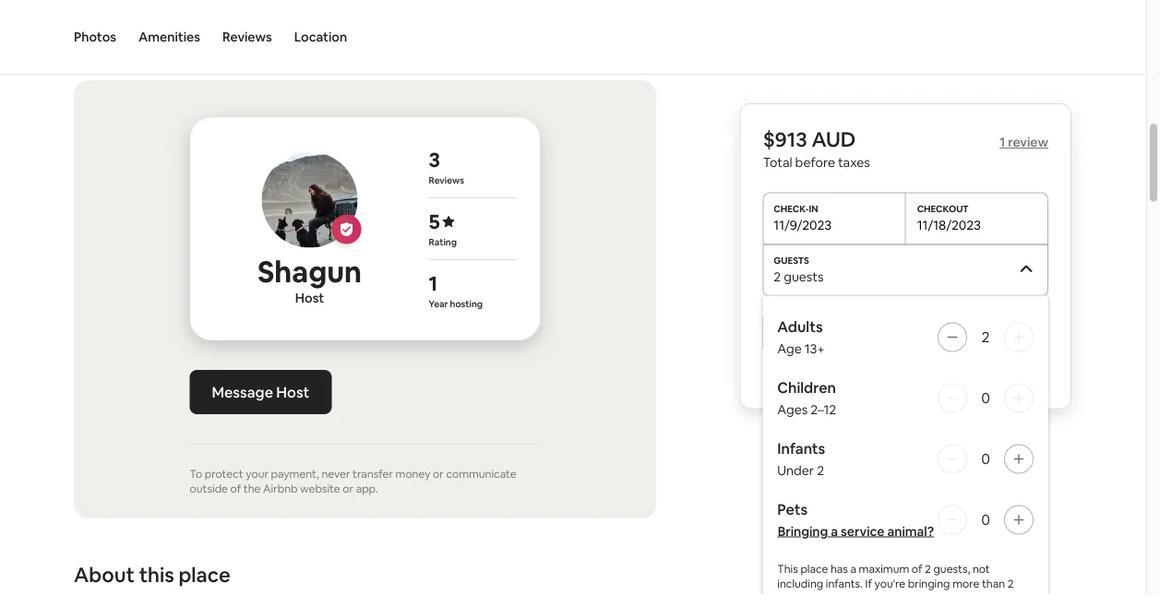 Task type: describe. For each thing, give the bounding box(es) containing it.
$913 aud
[[763, 127, 856, 153]]

1 vertical spatial or
[[343, 482, 354, 496]]

about
[[74, 562, 135, 588]]

3 reviews
[[429, 146, 464, 186]]

infants
[[778, 440, 826, 458]]

0 for children
[[982, 389, 991, 408]]

you
[[831, 370, 853, 386]]

guests,
[[934, 562, 971, 576]]

a inside the this place has a maximum of 2 guests, not including infants. if you're bringing more than 2 pets, please let your host know.
[[851, 562, 857, 576]]

rating
[[429, 236, 457, 248]]

place inside the this place has a maximum of 2 guests, not including infants. if you're bringing more than 2 pets, please let your host know.
[[801, 562, 829, 576]]

if
[[866, 577, 873, 591]]

1 year hosting
[[429, 270, 483, 310]]

infants group
[[778, 440, 1034, 479]]

this
[[778, 562, 799, 576]]

hosting
[[450, 298, 483, 310]]

yet
[[962, 370, 981, 386]]

host for message
[[277, 383, 310, 402]]

adults
[[778, 318, 823, 337]]

you won't be charged yet
[[831, 370, 981, 386]]

this for about
[[139, 562, 174, 588]]

shagun host
[[258, 253, 362, 306]]

0 vertical spatial host
[[175, 33, 218, 59]]

photos
[[74, 29, 116, 45]]

11/9/2023
[[774, 217, 832, 233]]

amenities button
[[138, 0, 200, 74]]

maximum
[[859, 562, 910, 576]]

1 review
[[1000, 134, 1049, 151]]

2 guests button
[[763, 244, 1049, 296]]

be
[[892, 370, 907, 386]]

please
[[806, 591, 839, 596]]

2 inside infants under 2
[[817, 462, 825, 479]]

message host
[[212, 383, 310, 402]]

animal?
[[888, 523, 934, 540]]

of inside the this place has a maximum of 2 guests, not including infants. if you're bringing more than 2 pets, please let your host know.
[[912, 562, 923, 576]]

host for shagun
[[295, 289, 324, 306]]

report
[[867, 432, 910, 448]]

taxes
[[838, 154, 870, 170]]

your inside to protect your payment, never transfer money or communicate outside of the airbnb website or app.
[[246, 467, 269, 482]]

ages
[[778, 401, 808, 418]]

won't
[[855, 370, 889, 386]]

2–12
[[811, 401, 837, 418]]

the
[[244, 482, 261, 496]]

infants under 2
[[778, 440, 826, 479]]

under
[[778, 462, 815, 479]]

adults group
[[778, 318, 1034, 357]]

this for report
[[912, 432, 935, 448]]

5
[[429, 208, 440, 235]]

amenities
[[138, 29, 200, 45]]

1 for 1 review
[[1000, 134, 1006, 151]]

0 for pets
[[982, 511, 991, 530]]

year
[[429, 298, 448, 310]]

guests
[[784, 268, 824, 285]]

transfer
[[353, 467, 393, 482]]

age
[[778, 340, 802, 357]]

photos button
[[74, 0, 116, 74]]

verified host image
[[339, 222, 354, 237]]

not
[[973, 562, 991, 576]]

0 horizontal spatial reviews
[[223, 29, 272, 45]]

has
[[831, 562, 849, 576]]

outside
[[190, 482, 228, 496]]

report this listing button
[[838, 432, 974, 448]]

app.
[[356, 482, 378, 496]]

than
[[982, 577, 1006, 591]]

protect
[[205, 467, 243, 482]]

children ages 2–12
[[778, 379, 837, 418]]



Task type: locate. For each thing, give the bounding box(es) containing it.
3 0 from the top
[[982, 511, 991, 530]]

2 vertical spatial your
[[857, 591, 880, 596]]

1 vertical spatial of
[[912, 562, 923, 576]]

children
[[778, 379, 836, 398]]

0 vertical spatial host
[[295, 289, 324, 306]]

this place has a maximum of 2 guests, not including infants. if you're bringing more than 2 pets, please let your host know.
[[778, 562, 1014, 596]]

1 for 1 year hosting
[[429, 270, 438, 296]]

place up including
[[801, 562, 829, 576]]

place down outside
[[179, 562, 231, 588]]

your inside the this place has a maximum of 2 guests, not including infants. if you're bringing more than 2 pets, please let your host know.
[[857, 591, 880, 596]]

0 inside infants 'group'
[[982, 450, 991, 469]]

your down if
[[857, 591, 880, 596]]

1 horizontal spatial host
[[882, 591, 905, 596]]

0 vertical spatial your
[[128, 33, 171, 59]]

payment,
[[271, 467, 319, 482]]

listing
[[938, 432, 974, 448]]

or left app.
[[343, 482, 354, 496]]

host down you're
[[882, 591, 905, 596]]

review
[[1009, 134, 1049, 151]]

meet
[[74, 33, 123, 59]]

report this listing
[[867, 432, 974, 448]]

service
[[841, 523, 885, 540]]

your up the
[[246, 467, 269, 482]]

of
[[230, 482, 241, 496], [912, 562, 923, 576]]

0 horizontal spatial 1
[[429, 270, 438, 296]]

you're
[[875, 577, 906, 591]]

1 horizontal spatial of
[[912, 562, 923, 576]]

let
[[841, 591, 855, 596]]

host inside shagun host
[[295, 289, 324, 306]]

meet your host
[[74, 33, 218, 59]]

1 vertical spatial 1
[[429, 270, 438, 296]]

2
[[774, 268, 781, 285], [982, 328, 990, 347], [817, 462, 825, 479], [925, 562, 932, 576], [1008, 577, 1014, 591]]

reviews left the location button
[[223, 29, 272, 45]]

before
[[795, 154, 835, 170]]

1 vertical spatial this
[[139, 562, 174, 588]]

0 vertical spatial or
[[433, 467, 444, 482]]

0 horizontal spatial place
[[179, 562, 231, 588]]

0 for infants
[[982, 450, 991, 469]]

children group
[[778, 379, 1034, 418]]

2 inside adults "group"
[[982, 328, 990, 347]]

bringing
[[778, 523, 828, 540]]

shagun user profile image
[[262, 152, 358, 248], [262, 152, 358, 248]]

infants.
[[826, 577, 863, 591]]

a right has
[[851, 562, 857, 576]]

1 inside 1 year hosting
[[429, 270, 438, 296]]

1 vertical spatial reviews
[[429, 174, 464, 186]]

more
[[953, 577, 980, 591]]

a
[[831, 523, 838, 540], [851, 562, 857, 576]]

to protect your payment, never transfer money or communicate outside of the airbnb website or app.
[[190, 467, 517, 496]]

pets
[[778, 500, 808, 519]]

1 horizontal spatial or
[[433, 467, 444, 482]]

a inside pets bringing a service animal?
[[831, 523, 838, 540]]

host
[[295, 289, 324, 306], [277, 383, 310, 402]]

1 review button
[[1000, 134, 1049, 151]]

0 horizontal spatial or
[[343, 482, 354, 496]]

13+
[[805, 340, 825, 357]]

of inside to protect your payment, never transfer money or communicate outside of the airbnb website or app.
[[230, 482, 241, 496]]

pets group
[[778, 500, 1034, 540]]

2 inside 2 guests dropdown button
[[774, 268, 781, 285]]

about this place
[[74, 562, 231, 588]]

location button
[[294, 0, 347, 74]]

your right meet on the left
[[128, 33, 171, 59]]

place
[[179, 562, 231, 588], [801, 562, 829, 576]]

pets bringing a service animal?
[[778, 500, 934, 540]]

or
[[433, 467, 444, 482], [343, 482, 354, 496]]

0 vertical spatial a
[[831, 523, 838, 540]]

$913 aud total before taxes
[[763, 127, 870, 170]]

reviews
[[223, 29, 272, 45], [429, 174, 464, 186]]

0 inside pets 'group'
[[982, 511, 991, 530]]

bringing
[[908, 577, 951, 591]]

1 horizontal spatial your
[[246, 467, 269, 482]]

3
[[429, 146, 441, 173]]

a left service
[[831, 523, 838, 540]]

1 vertical spatial a
[[851, 562, 857, 576]]

1 0 from the top
[[982, 389, 991, 408]]

2 vertical spatial 0
[[982, 511, 991, 530]]

of up bringing
[[912, 562, 923, 576]]

2 0 from the top
[[982, 450, 991, 469]]

pets,
[[778, 591, 803, 596]]

this left listing
[[912, 432, 935, 448]]

1 horizontal spatial this
[[912, 432, 935, 448]]

host
[[175, 33, 218, 59], [882, 591, 905, 596]]

reviews down 3
[[429, 174, 464, 186]]

airbnb
[[263, 482, 298, 496]]

0 horizontal spatial your
[[128, 33, 171, 59]]

11/18/2023
[[918, 217, 982, 233]]

location
[[294, 29, 347, 45]]

0 vertical spatial this
[[912, 432, 935, 448]]

1 horizontal spatial 1
[[1000, 134, 1006, 151]]

host inside the this place has a maximum of 2 guests, not including infants. if you're bringing more than 2 pets, please let your host know.
[[882, 591, 905, 596]]

1 vertical spatial host
[[277, 383, 310, 402]]

1 left review
[[1000, 134, 1006, 151]]

or right money
[[433, 467, 444, 482]]

0 inside children group
[[982, 389, 991, 408]]

adults age 13+
[[778, 318, 825, 357]]

message host link
[[190, 370, 332, 415]]

total
[[763, 154, 792, 170]]

bringing a service animal? button
[[778, 523, 934, 540]]

communicate
[[446, 467, 517, 482]]

0 horizontal spatial of
[[230, 482, 241, 496]]

1 up year
[[429, 270, 438, 296]]

1 place from the left
[[179, 562, 231, 588]]

shagun
[[258, 253, 362, 291]]

1 vertical spatial host
[[882, 591, 905, 596]]

website
[[300, 482, 340, 496]]

1 horizontal spatial place
[[801, 562, 829, 576]]

know.
[[907, 591, 937, 596]]

1 horizontal spatial a
[[851, 562, 857, 576]]

0 horizontal spatial this
[[139, 562, 174, 588]]

1 vertical spatial your
[[246, 467, 269, 482]]

0
[[982, 389, 991, 408], [982, 450, 991, 469], [982, 511, 991, 530]]

charged
[[910, 370, 959, 386]]

0 vertical spatial 0
[[982, 389, 991, 408]]

your
[[128, 33, 171, 59], [246, 467, 269, 482], [857, 591, 880, 596]]

this right about
[[139, 562, 174, 588]]

2 guests
[[774, 268, 824, 285]]

0 vertical spatial of
[[230, 482, 241, 496]]

0 horizontal spatial a
[[831, 523, 838, 540]]

0 horizontal spatial host
[[175, 33, 218, 59]]

money
[[396, 467, 431, 482]]

this
[[912, 432, 935, 448], [139, 562, 174, 588]]

0 vertical spatial reviews
[[223, 29, 272, 45]]

1 horizontal spatial reviews
[[429, 174, 464, 186]]

2 horizontal spatial your
[[857, 591, 880, 596]]

reviews button
[[223, 0, 272, 74]]

including
[[778, 577, 824, 591]]

0 vertical spatial 1
[[1000, 134, 1006, 151]]

of left the
[[230, 482, 241, 496]]

2 place from the left
[[801, 562, 829, 576]]

to
[[190, 467, 202, 482]]

1 vertical spatial 0
[[982, 450, 991, 469]]

never
[[322, 467, 350, 482]]

host left reviews button
[[175, 33, 218, 59]]

message
[[212, 383, 273, 402]]

1
[[1000, 134, 1006, 151], [429, 270, 438, 296]]



Task type: vqa. For each thing, say whether or not it's contained in the screenshot.
the middle 0
yes



